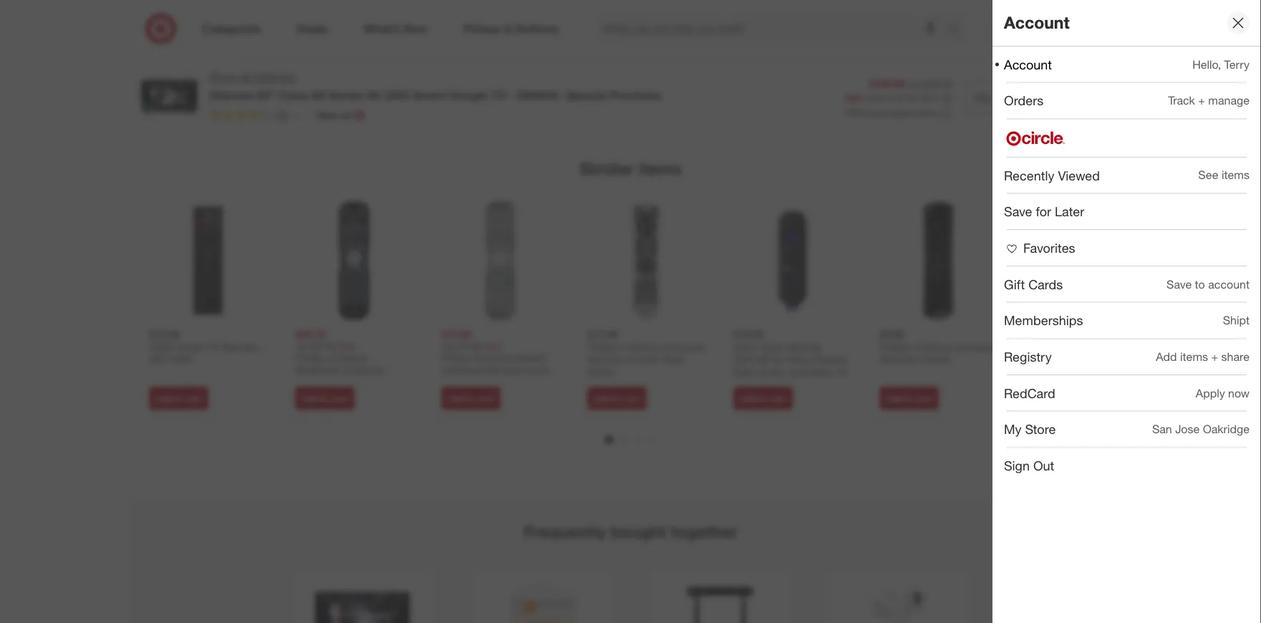 Task type: vqa. For each thing, say whether or not it's contained in the screenshot.


Task type: describe. For each thing, give the bounding box(es) containing it.
out
[[1034, 458, 1055, 474]]

$15.99 inside the $15.99 vizio smart tv remote – xrt140r
[[149, 328, 179, 341]]

sign out link
[[993, 448, 1262, 484]]

graphite
[[489, 376, 528, 389]]

26 link
[[210, 108, 302, 125]]

remote inside '$23.79 reg $27.99 sale philips 4-device bluetooth universal remote control - black'
[[296, 376, 331, 389]]

$19.99 roku voice remote (official) for roku players, roku audio, and roku tv
[[734, 328, 849, 378]]

1 vertical spatial apple
[[1027, 362, 1053, 375]]

a6
[[311, 88, 326, 102]]

philips inside $13.59 reg $15.99 sale philips 8-device backlit universal remote control - brushed graphite
[[442, 351, 472, 364]]

apple siri remote image
[[1027, 202, 1144, 319]]

%
[[930, 92, 938, 103]]

gift cards
[[1005, 277, 1064, 292]]

control inside $11.99 philips 4-device universal remote control pearl white
[[626, 353, 659, 366]]

–
[[260, 341, 266, 353]]

add for $11.99 philips 4-device universal remote control pearl white
[[594, 393, 611, 404]]

100.00
[[890, 92, 916, 103]]

class
[[278, 88, 308, 102]]

track + manage
[[1169, 94, 1250, 108]]

purchased
[[871, 107, 912, 118]]

view favorites element
[[1005, 240, 1076, 256]]

$11.99
[[588, 328, 618, 341]]

recently
[[1005, 168, 1055, 183]]

4k
[[366, 88, 381, 102]]

cart for $27.99
[[331, 393, 348, 404]]

terry for hi, terry
[[1034, 22, 1056, 35]]

$199.99
[[870, 77, 906, 90]]

favorites
[[1024, 240, 1076, 256]]

items for add
[[1181, 350, 1209, 364]]

remote inside $19.99 roku voice remote (official) for roku players, roku audio, and roku tv
[[787, 341, 822, 353]]

philips inside $11.99 philips 4-device universal remote control pearl white
[[588, 341, 618, 353]]

roku left the voice
[[734, 341, 757, 353]]

sign out
[[1005, 458, 1055, 474]]

tv inside the $15.99 vizio smart tv remote – xrt140r
[[207, 341, 220, 353]]

vizio smart tv remote – xrt140r image
[[149, 202, 267, 319]]

$11.99 philips 4-device universal remote control pearl white
[[588, 328, 705, 378]]

3
[[1040, 341, 1045, 351]]

save to account
[[1167, 277, 1250, 291]]

frequently bought together
[[524, 522, 738, 542]]

universal inside the $9.99 philips 3-device universal remote control
[[956, 341, 997, 353]]

to inside account dialog
[[1196, 277, 1206, 291]]

add for $59.99 try 3 months of apple tv+ for free with target circle apple siri remote
[[1033, 393, 1049, 404]]

- inside '$23.79 reg $27.99 sale philips 4-device bluetooth universal remote control - black'
[[369, 376, 373, 389]]

roku right the voice
[[788, 353, 811, 366]]

control inside $13.59 reg $15.99 sale philips 8-device backlit universal remote control - brushed graphite
[[524, 364, 557, 376]]

26
[[277, 109, 288, 121]]

cards
[[1029, 277, 1064, 292]]

universal inside $11.99 philips 4-device universal remote control pearl white
[[663, 341, 705, 353]]

cart for 3
[[1062, 393, 1079, 404]]

account
[[1209, 277, 1250, 291]]

smart inside "shop all hisense hisense 55" class a6 series 4k uhd smart google tv - 55a6h4 -special purchase"
[[413, 88, 446, 102]]

store
[[1026, 422, 1057, 437]]

tv for 4k
[[492, 88, 506, 102]]

smart inside the $15.99 vizio smart tv remote – xrt140r
[[177, 341, 205, 353]]

add for $9.99 philips 3-device universal remote control
[[887, 393, 903, 404]]

share
[[1222, 350, 1250, 364]]

$59.99 try 3 months of apple tv+ for free with target circle apple siri remote
[[1027, 328, 1141, 375]]

for inside $59.99 try 3 months of apple tv+ for free with target circle apple siri remote
[[1131, 341, 1141, 351]]

with
[[1044, 351, 1060, 362]]

special
[[567, 88, 607, 102]]

add for $19.99 roku voice remote (official) for roku players, roku audio, and roku tv
[[741, 393, 757, 404]]

cart for smart
[[185, 393, 202, 404]]

add to cart for $15.99 vizio smart tv remote – xrt140r
[[156, 393, 202, 404]]

shipt
[[1224, 314, 1250, 328]]

free
[[1027, 351, 1041, 362]]

sale for 8-
[[485, 341, 502, 351]]

$15.99 vizio smart tv remote – xrt140r
[[149, 328, 266, 366]]

$9.99
[[880, 328, 905, 341]]

add to cart button for $15.99 vizio smart tv remote – xrt140r
[[149, 387, 208, 410]]

online
[[915, 107, 938, 118]]

remote inside the $15.99 vizio smart tv remote – xrt140r
[[222, 341, 258, 353]]

off
[[941, 92, 951, 103]]

$199.99 reg $299.99 sale save $ 100.00 ( 33 % off )
[[846, 77, 953, 103]]

similar
[[580, 158, 634, 178]]

What can we help you find? suggestions appear below search field
[[594, 13, 951, 44]]

manage
[[1209, 94, 1250, 108]]

google
[[449, 88, 489, 102]]

device inside '$23.79 reg $27.99 sale philips 4-device bluetooth universal remote control - black'
[[338, 351, 368, 364]]

my
[[1005, 422, 1022, 437]]

together
[[671, 522, 738, 542]]

to for $13.59 reg $15.99 sale philips 8-device backlit universal remote control - brushed graphite
[[467, 393, 475, 404]]

shop
[[210, 70, 237, 84]]

$19.99
[[734, 328, 764, 341]]

$9.99 philips 3-device universal remote control
[[880, 328, 997, 366]]

(official)
[[734, 353, 770, 366]]

memberships
[[1005, 313, 1084, 328]]

to for $59.99 try 3 months of apple tv+ for free with target circle apple siri remote
[[1052, 393, 1060, 404]]

uhd
[[384, 88, 410, 102]]

add for $15.99 vizio smart tv remote – xrt140r
[[156, 393, 172, 404]]

cart for voice
[[770, 393, 787, 404]]

remote inside the $9.99 philips 3-device universal remote control
[[880, 353, 916, 366]]

account dialog
[[993, 0, 1262, 623]]

for inside $19.99 roku voice remote (official) for roku players, roku audio, and roku tv
[[773, 353, 785, 366]]

add to cart button for $23.79 reg $27.99 sale philips 4-device bluetooth universal remote control - black
[[296, 387, 355, 410]]

hi, terry
[[1019, 22, 1056, 35]]

terry for hello, terry
[[1225, 57, 1250, 71]]

add to cart for $59.99 try 3 months of apple tv+ for free with target circle apple siri remote
[[1033, 393, 1079, 404]]

series
[[329, 88, 363, 102]]

purchase
[[611, 88, 662, 102]]

add for $23.79 reg $27.99 sale philips 4-device bluetooth universal remote control - black
[[302, 393, 318, 404]]

add to cart button for $13.59 reg $15.99 sale philips 8-device backlit universal remote control - brushed graphite
[[442, 387, 501, 410]]

philips inside '$23.79 reg $27.99 sale philips 4-device bluetooth universal remote control - black'
[[296, 351, 325, 364]]

voice
[[760, 341, 784, 353]]

add to cart button for $59.99 try 3 months of apple tv+ for free with target circle apple siri remote
[[1027, 387, 1086, 410]]

$23.79
[[296, 328, 326, 341]]

philips 4-device universal remote control pearl white image
[[588, 202, 705, 319]]

add to cart for $9.99 philips 3-device universal remote control
[[887, 393, 933, 404]]

$15.99 inside $13.59 reg $15.99 sale philips 8-device backlit universal remote control - brushed graphite
[[457, 341, 482, 351]]

gift
[[1005, 277, 1026, 292]]

track
[[1169, 94, 1196, 108]]

white
[[588, 366, 614, 378]]

now
[[1229, 386, 1250, 400]]

control inside '$23.79 reg $27.99 sale philips 4-device bluetooth universal remote control - black'
[[334, 376, 367, 389]]

months
[[1047, 341, 1076, 351]]

remote inside $11.99 philips 4-device universal remote control pearl white
[[588, 353, 623, 366]]

items for see
[[1222, 168, 1250, 182]]

33
[[921, 92, 930, 103]]

$23.79 reg $27.99 sale philips 4-device bluetooth universal remote control - black
[[296, 328, 401, 389]]

target
[[1062, 351, 1086, 362]]

- inside $13.59 reg $15.99 sale philips 8-device backlit universal remote control - brushed graphite
[[442, 376, 446, 389]]

san
[[1153, 423, 1173, 437]]

apply now
[[1197, 386, 1250, 400]]

$59.99
[[1027, 328, 1057, 341]]

account hello, terry element
[[1005, 57, 1053, 72]]

players,
[[814, 353, 849, 366]]

reg for $23.79
[[296, 341, 308, 351]]

0 vertical spatial +
[[1199, 94, 1206, 108]]

$13.59 reg $15.99 sale philips 8-device backlit universal remote control - brushed graphite
[[442, 328, 557, 389]]



Task type: locate. For each thing, give the bounding box(es) containing it.
5 add to cart from the left
[[741, 393, 787, 404]]

add for $13.59 reg $15.99 sale philips 8-device backlit universal remote control - brushed graphite
[[448, 393, 465, 404]]

0 horizontal spatial reg
[[296, 341, 308, 351]]

apply
[[1197, 386, 1226, 400]]

4 add to cart button from the left
[[588, 387, 647, 410]]

tv inside $19.99 roku voice remote (official) for roku players, roku audio, and roku tv
[[836, 366, 848, 378]]

1 vertical spatial tv
[[207, 341, 220, 353]]

add down brushed
[[448, 393, 465, 404]]

to down 3-
[[905, 393, 914, 404]]

$15.99 up brushed
[[457, 341, 482, 351]]

+ left share
[[1212, 350, 1219, 364]]

reg inside $13.59 reg $15.99 sale philips 8-device backlit universal remote control - brushed graphite
[[442, 341, 454, 351]]

roku left audio,
[[734, 366, 757, 378]]

cart for 3-
[[916, 393, 933, 404]]

3 cart from the left
[[478, 393, 494, 404]]

when purchased online
[[847, 107, 938, 118]]

1 vertical spatial hisense
[[210, 88, 253, 102]]

shop all hisense hisense 55" class a6 series 4k uhd smart google tv - 55a6h4 -special purchase
[[210, 70, 662, 102]]

0 vertical spatial smart
[[413, 88, 446, 102]]

add to cart button down siri
[[1027, 387, 1086, 410]]

see items
[[1199, 168, 1250, 182]]

1 account from the top
[[1005, 13, 1070, 33]]

backlit
[[517, 351, 548, 364]]

similar items
[[580, 158, 682, 178]]

save for later link
[[993, 194, 1262, 229]]

recently viewed
[[1005, 168, 1101, 183]]

8-
[[474, 351, 484, 364]]

0 horizontal spatial save
[[1005, 204, 1033, 219]]

2 horizontal spatial reg
[[908, 79, 920, 89]]

hello,
[[1193, 57, 1222, 71]]

audio,
[[760, 366, 788, 378]]

add to cart button
[[149, 387, 208, 410], [296, 387, 355, 410], [442, 387, 501, 410], [588, 387, 647, 410], [734, 387, 793, 410], [880, 387, 939, 410], [1027, 387, 1086, 410]]

1 horizontal spatial terry
[[1225, 57, 1250, 71]]

philips 8-device backlit universal remote control - brushed graphite image
[[442, 202, 559, 319]]

philips left 3-
[[880, 341, 910, 353]]

save for save for later
[[1005, 204, 1033, 219]]

philips up white
[[588, 341, 618, 353]]

to down siri
[[1052, 393, 1060, 404]]

0 vertical spatial account
[[1005, 13, 1070, 33]]

0 vertical spatial terry
[[1034, 22, 1056, 35]]

2 add to cart button from the left
[[296, 387, 355, 410]]

2 horizontal spatial for
[[1131, 341, 1141, 351]]

apple right of
[[1088, 341, 1111, 351]]

roku voice remote (official) for roku players, roku audio, and roku tv image
[[734, 202, 852, 319]]

0 horizontal spatial items
[[639, 158, 682, 178]]

smart right uhd
[[413, 88, 446, 102]]

add down $9.99
[[887, 393, 903, 404]]

add to cart down bluetooth
[[302, 393, 348, 404]]

smart right vizio
[[177, 341, 205, 353]]

for inside account dialog
[[1037, 204, 1052, 219]]

cart down 3-
[[916, 393, 933, 404]]

add down the (official)
[[741, 393, 757, 404]]

to
[[1196, 277, 1206, 291], [175, 393, 183, 404], [321, 393, 329, 404], [467, 393, 475, 404], [613, 393, 621, 404], [759, 393, 768, 404], [905, 393, 914, 404], [1052, 393, 1060, 404]]

3 add to cart button from the left
[[442, 387, 501, 410]]

tv+
[[1113, 341, 1129, 351]]

1 horizontal spatial for
[[1037, 204, 1052, 219]]

reg left "$27.99"
[[296, 341, 308, 351]]

1 horizontal spatial tv
[[492, 88, 506, 102]]

4 cart from the left
[[624, 393, 641, 404]]

0 horizontal spatial tv
[[207, 341, 220, 353]]

device inside $13.59 reg $15.99 sale philips 8-device backlit universal remote control - brushed graphite
[[484, 351, 514, 364]]

2 add to cart from the left
[[302, 393, 348, 404]]

philips 4-device bluetooth universal remote control - black image
[[296, 202, 413, 319]]

add to cart for $23.79 reg $27.99 sale philips 4-device bluetooth universal remote control - black
[[302, 393, 348, 404]]

to for $23.79 reg $27.99 sale philips 4-device bluetooth universal remote control - black
[[321, 393, 329, 404]]

to for $19.99 roku voice remote (official) for roku players, roku audio, and roku tv
[[759, 393, 768, 404]]

items right similar
[[639, 158, 682, 178]]

pearl
[[662, 353, 685, 366]]

viewed
[[1059, 168, 1101, 183]]

add to cart button down white
[[588, 387, 647, 410]]

add to cart down audio,
[[741, 393, 787, 404]]

items for similar
[[639, 158, 682, 178]]

sale for $
[[846, 92, 863, 103]]

hello, terry
[[1193, 57, 1250, 71]]

- left 55a6h4
[[509, 88, 514, 102]]

universal inside '$23.79 reg $27.99 sale philips 4-device bluetooth universal remote control - black'
[[342, 364, 383, 376]]

device inside the $9.99 philips 3-device universal remote control
[[922, 341, 953, 353]]

0 horizontal spatial apple
[[1027, 362, 1053, 375]]

to for $9.99 philips 3-device universal remote control
[[905, 393, 914, 404]]

remote down $11.99
[[588, 353, 623, 366]]

to for $15.99 vizio smart tv remote – xrt140r
[[175, 393, 183, 404]]

add down white
[[594, 393, 611, 404]]

+ right track
[[1199, 94, 1206, 108]]

1 horizontal spatial items
[[1181, 350, 1209, 364]]

to down bluetooth
[[321, 393, 329, 404]]

0 vertical spatial for
[[1037, 204, 1052, 219]]

to down audio,
[[759, 393, 768, 404]]

1 horizontal spatial 4-
[[620, 341, 630, 353]]

for left "later"
[[1037, 204, 1052, 219]]

universal inside $13.59 reg $15.99 sale philips 8-device backlit universal remote control - brushed graphite
[[442, 364, 483, 376]]

roku right and
[[810, 366, 833, 378]]

1 vertical spatial smart
[[177, 341, 205, 353]]

6 add to cart button from the left
[[880, 387, 939, 410]]

try
[[1027, 341, 1038, 351]]

7 add to cart button from the left
[[1027, 387, 1086, 410]]

sale inside $13.59 reg $15.99 sale philips 8-device backlit universal remote control - brushed graphite
[[485, 341, 502, 351]]

1 horizontal spatial $15.99
[[457, 341, 482, 351]]

)
[[951, 92, 953, 103]]

cart
[[185, 393, 202, 404], [331, 393, 348, 404], [478, 393, 494, 404], [624, 393, 641, 404], [770, 393, 787, 404], [916, 393, 933, 404], [1062, 393, 1079, 404]]

add to cart down 3-
[[887, 393, 933, 404]]

add down xrt140r
[[156, 393, 172, 404]]

0 horizontal spatial $15.99
[[149, 328, 179, 341]]

0 vertical spatial hisense
[[254, 70, 296, 84]]

1 vertical spatial account
[[1005, 57, 1053, 72]]

cart down xrt140r
[[185, 393, 202, 404]]

remote
[[222, 341, 258, 353], [787, 341, 822, 353], [588, 353, 623, 366], [880, 353, 916, 366], [1073, 362, 1108, 375], [486, 364, 521, 376], [296, 376, 331, 389]]

1 horizontal spatial apple
[[1088, 341, 1111, 351]]

save for later
[[1005, 204, 1085, 219]]

core innovations low profile tv mount 23-65" image
[[672, 574, 769, 623]]

reg inside $199.99 reg $299.99 sale save $ 100.00 ( 33 % off )
[[908, 79, 920, 89]]

device inside $11.99 philips 4-device universal remote control pearl white
[[630, 341, 661, 353]]

tv right xrt140r
[[207, 341, 220, 353]]

1 horizontal spatial sale
[[485, 341, 502, 351]]

hisense 55" class a6 series 4k uhd smart google tv - 55a6h4 -special purchase image
[[314, 574, 411, 623]]

2 horizontal spatial sale
[[846, 92, 863, 103]]

my store
[[1005, 422, 1057, 437]]

sale up when
[[846, 92, 863, 103]]

$
[[886, 92, 890, 103]]

sale inside $199.99 reg $299.99 sale save $ 100.00 ( 33 % off )
[[846, 92, 863, 103]]

3 add to cart from the left
[[448, 393, 494, 404]]

save
[[866, 92, 883, 103]]

add to cart down brushed
[[448, 393, 494, 404]]

0 horizontal spatial 4-
[[328, 351, 338, 364]]

save down recently
[[1005, 204, 1033, 219]]

black
[[376, 376, 401, 389]]

1 vertical spatial terry
[[1225, 57, 1250, 71]]

device left pearl
[[630, 341, 661, 353]]

remote up and
[[787, 341, 822, 353]]

remote left the –
[[222, 341, 258, 353]]

for left and
[[773, 353, 785, 366]]

add to cart button down 3-
[[880, 387, 939, 410]]

2 horizontal spatial items
[[1222, 168, 1250, 182]]

add to cart button for $19.99 roku voice remote (official) for roku players, roku audio, and roku tv
[[734, 387, 793, 410]]

philips down $23.79
[[296, 351, 325, 364]]

philips left 8-
[[442, 351, 472, 364]]

device up the graphite
[[484, 351, 514, 364]]

circle
[[1088, 351, 1110, 362]]

universal left $19.99 at the right of page
[[663, 341, 705, 353]]

remote down of
[[1073, 362, 1108, 375]]

roku
[[734, 341, 757, 353], [788, 353, 811, 366], [734, 366, 757, 378], [810, 366, 833, 378]]

remote down "$27.99"
[[296, 376, 331, 389]]

3-
[[913, 341, 922, 353]]

0 vertical spatial save
[[1005, 204, 1033, 219]]

reg for $199.99
[[908, 79, 920, 89]]

redcard
[[1005, 386, 1056, 401]]

1 horizontal spatial reg
[[442, 341, 454, 351]]

philips
[[588, 341, 618, 353], [880, 341, 910, 353], [296, 351, 325, 364], [442, 351, 472, 364]]

items up apply
[[1181, 350, 1209, 364]]

cart down brushed
[[478, 393, 494, 404]]

account
[[1005, 13, 1070, 33], [1005, 57, 1053, 72]]

add inside account dialog
[[1157, 350, 1178, 364]]

reg left 8-
[[442, 341, 454, 351]]

terry right 'hi,'
[[1034, 22, 1056, 35]]

add to cart
[[156, 393, 202, 404], [302, 393, 348, 404], [448, 393, 494, 404], [594, 393, 641, 404], [741, 393, 787, 404], [887, 393, 933, 404], [1033, 393, 1079, 404]]

new
[[318, 109, 339, 121]]

7 cart from the left
[[1062, 393, 1079, 404]]

save for save to account
[[1167, 277, 1193, 291]]

all
[[240, 70, 251, 84]]

1 horizontal spatial save
[[1167, 277, 1193, 291]]

universal right bluetooth
[[342, 364, 383, 376]]

save left account
[[1167, 277, 1193, 291]]

philips inside the $9.99 philips 3-device universal remote control
[[880, 341, 910, 353]]

2 vertical spatial tv
[[836, 366, 848, 378]]

universal left the registry
[[956, 341, 997, 353]]

7 add to cart from the left
[[1033, 393, 1079, 404]]

4- inside $11.99 philips 4-device universal remote control pearl white
[[620, 341, 630, 353]]

6 cart from the left
[[916, 393, 933, 404]]

see
[[1199, 168, 1219, 182]]

4- inside '$23.79 reg $27.99 sale philips 4-device bluetooth universal remote control - black'
[[328, 351, 338, 364]]

0 horizontal spatial for
[[773, 353, 785, 366]]

0 horizontal spatial smart
[[177, 341, 205, 353]]

jose
[[1176, 423, 1200, 437]]

reg inside '$23.79 reg $27.99 sale philips 4-device bluetooth universal remote control - black'
[[296, 341, 308, 351]]

add to cart button down audio,
[[734, 387, 793, 410]]

sale for 4-
[[339, 341, 356, 351]]

save
[[1005, 204, 1033, 219], [1167, 277, 1193, 291]]

vizio
[[149, 341, 174, 353]]

to for $11.99 philips 4-device universal remote control pearl white
[[613, 393, 621, 404]]

5 cart from the left
[[770, 393, 787, 404]]

to down white
[[613, 393, 621, 404]]

device
[[630, 341, 661, 353], [922, 341, 953, 353], [338, 351, 368, 364], [484, 351, 514, 364]]

add to cart down xrt140r
[[156, 393, 202, 404]]

2 cart from the left
[[331, 393, 348, 404]]

account up the account hello, terry element
[[1005, 13, 1070, 33]]

orders
[[1005, 93, 1044, 108]]

0 horizontal spatial hisense
[[210, 88, 253, 102]]

apple down 3
[[1027, 362, 1053, 375]]

remote inside $59.99 try 3 months of apple tv+ for free with target circle apple siri remote
[[1073, 362, 1108, 375]]

cart down $11.99 philips 4-device universal remote control pearl white
[[624, 393, 641, 404]]

control inside the $9.99 philips 3-device universal remote control
[[918, 353, 951, 366]]

for right 'tv+'
[[1131, 341, 1141, 351]]

6 add to cart from the left
[[887, 393, 933, 404]]

cart down bluetooth
[[331, 393, 348, 404]]

to down brushed
[[467, 393, 475, 404]]

add to cart button down xrt140r
[[149, 387, 208, 410]]

add to cart down siri
[[1033, 393, 1079, 404]]

2 horizontal spatial tv
[[836, 366, 848, 378]]

add to cart button down 8-
[[442, 387, 501, 410]]

sale inside '$23.79 reg $27.99 sale philips 4-device bluetooth universal remote control - black'
[[339, 341, 356, 351]]

add to cart down white
[[594, 393, 641, 404]]

search
[[941, 23, 976, 37]]

items
[[639, 158, 682, 178], [1222, 168, 1250, 182], [1181, 350, 1209, 364]]

2 account from the top
[[1005, 57, 1053, 72]]

items right see
[[1222, 168, 1250, 182]]

tv right google
[[492, 88, 506, 102]]

sign
[[1005, 458, 1030, 474]]

1 vertical spatial +
[[1212, 350, 1219, 364]]

add to cart for $19.99 roku voice remote (official) for roku players, roku audio, and roku tv
[[741, 393, 787, 404]]

- left black
[[369, 376, 373, 389]]

image of hisense 55" class a6 series 4k uhd smart google tv - 55a6h4 -special purchase image
[[141, 69, 198, 126]]

tv inside "shop all hisense hisense 55" class a6 series 4k uhd smart google tv - 55a6h4 -special purchase"
[[492, 88, 506, 102]]

add to cart button for $9.99 philips 3-device universal remote control
[[880, 387, 939, 410]]

device right $9.99
[[922, 341, 953, 353]]

add right 'tv+'
[[1157, 350, 1178, 364]]

later
[[1056, 204, 1085, 219]]

1 cart from the left
[[185, 393, 202, 404]]

- right 55a6h4
[[562, 88, 567, 102]]

hisense down 'shop'
[[210, 88, 253, 102]]

hisense up 55"
[[254, 70, 296, 84]]

universal down $13.59
[[442, 364, 483, 376]]

4 add to cart from the left
[[594, 393, 641, 404]]

1 vertical spatial save
[[1167, 277, 1193, 291]]

1 add to cart button from the left
[[149, 387, 208, 410]]

registry
[[1005, 349, 1052, 365]]

account down 'hi,'
[[1005, 57, 1053, 72]]

tv for roku
[[836, 366, 848, 378]]

siri
[[1055, 362, 1070, 375]]

add down bluetooth
[[302, 393, 318, 404]]

terry right hello,
[[1225, 57, 1250, 71]]

control
[[626, 353, 659, 366], [918, 353, 951, 366], [524, 364, 557, 376], [334, 376, 367, 389]]

0 vertical spatial apple
[[1088, 341, 1111, 351]]

add up 'store'
[[1033, 393, 1049, 404]]

reg for $13.59
[[442, 341, 454, 351]]

remote down $9.99
[[880, 353, 916, 366]]

at
[[341, 109, 351, 121]]

reg up "("
[[908, 79, 920, 89]]

sale right 8-
[[485, 341, 502, 351]]

san jose oakridge
[[1153, 423, 1250, 437]]

0 horizontal spatial +
[[1199, 94, 1206, 108]]

apple
[[1088, 341, 1111, 351], [1027, 362, 1053, 375]]

remote right 8-
[[486, 364, 521, 376]]

2 vertical spatial for
[[773, 353, 785, 366]]

cart for $15.99
[[478, 393, 494, 404]]

+
[[1199, 94, 1206, 108], [1212, 350, 1219, 364]]

sale right "$27.99"
[[339, 341, 356, 351]]

apple airpods (2nd generation) with charging case image
[[851, 574, 948, 623]]

4-
[[620, 341, 630, 353], [328, 351, 338, 364]]

bluetooth
[[296, 364, 339, 376]]

cart for 4-
[[624, 393, 641, 404]]

add to cart for $11.99 philips 4-device universal remote control pearl white
[[594, 393, 641, 404]]

1 horizontal spatial hisense
[[254, 70, 296, 84]]

0 horizontal spatial sale
[[339, 341, 356, 351]]

$299.99
[[923, 79, 953, 89]]

add to cart button for $11.99 philips 4-device universal remote control pearl white
[[588, 387, 647, 410]]

- left brushed
[[442, 376, 446, 389]]

$15.99 up xrt140r
[[149, 328, 179, 341]]

xrt140r
[[149, 353, 192, 366]]

favorites link
[[993, 230, 1262, 266]]

add items + share
[[1157, 350, 1250, 364]]

1 horizontal spatial smart
[[413, 88, 446, 102]]

remote inside $13.59 reg $15.99 sale philips 8-device backlit universal remote control - brushed graphite
[[486, 364, 521, 376]]

universal
[[663, 341, 705, 353], [956, 341, 997, 353], [342, 364, 383, 376], [442, 364, 483, 376]]

55a6h4
[[517, 88, 559, 102]]

add to cart for $13.59 reg $15.99 sale philips 8-device backlit universal remote control - brushed graphite
[[448, 393, 494, 404]]

0 vertical spatial tv
[[492, 88, 506, 102]]

search button
[[941, 13, 976, 47]]

1 horizontal spatial +
[[1212, 350, 1219, 364]]

to left account
[[1196, 277, 1206, 291]]

device right "$27.99"
[[338, 351, 368, 364]]

add to cart button down bluetooth
[[296, 387, 355, 410]]

$13.59
[[442, 328, 472, 341]]

(
[[918, 92, 921, 103]]

tv right and
[[836, 366, 848, 378]]

55"
[[257, 88, 275, 102]]

add
[[1157, 350, 1178, 364], [156, 393, 172, 404], [302, 393, 318, 404], [448, 393, 465, 404], [594, 393, 611, 404], [741, 393, 757, 404], [887, 393, 903, 404], [1033, 393, 1049, 404]]

brushed
[[448, 376, 487, 389]]

0 horizontal spatial terry
[[1034, 22, 1056, 35]]

1 add to cart from the left
[[156, 393, 202, 404]]

to down xrt140r
[[175, 393, 183, 404]]

when
[[847, 107, 869, 118]]

oakridge
[[1204, 423, 1250, 437]]

philips 3-device universal remote control image
[[880, 202, 998, 319]]

cart down siri
[[1062, 393, 1079, 404]]

aaa batteries - 10pk alkaline battery - up & up™ image
[[493, 574, 590, 623]]

1 vertical spatial for
[[1131, 341, 1141, 351]]

5 add to cart button from the left
[[734, 387, 793, 410]]

cart down audio,
[[770, 393, 787, 404]]

terry inside account dialog
[[1225, 57, 1250, 71]]



